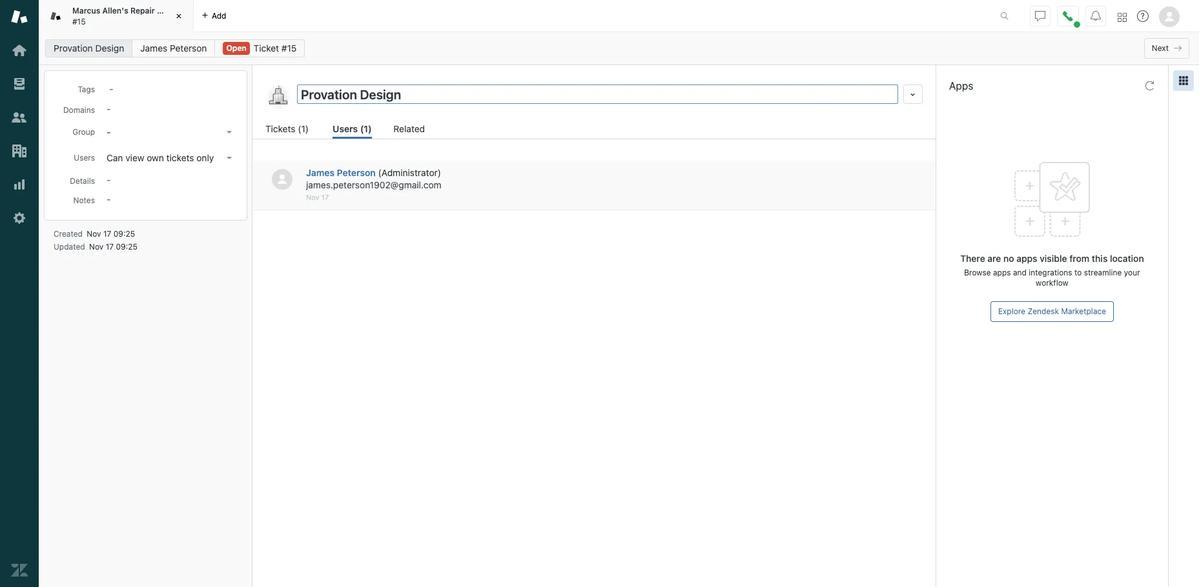 Task type: describe. For each thing, give the bounding box(es) containing it.
(
[[378, 167, 382, 178]]

ticket #15
[[254, 43, 297, 54]]

tab containing marcus allen's repair ticket
[[39, 0, 194, 32]]

1 vertical spatial nov
[[87, 229, 101, 239]]

next
[[1152, 43, 1169, 53]]

icon_org image
[[265, 85, 291, 110]]

from
[[1070, 253, 1090, 264]]

tickets (1) link
[[265, 122, 311, 139]]

explore zendesk marketplace button
[[991, 302, 1114, 322]]

-
[[107, 127, 111, 138]]

arrow down image for -
[[227, 131, 232, 134]]

users for users (1)
[[333, 123, 358, 134]]

james peterson
[[140, 43, 207, 54]]

marcus allen's repair ticket #15
[[72, 6, 180, 26]]

explore
[[999, 307, 1026, 317]]

arrow down image for can view own tickets only
[[227, 157, 232, 160]]

can view own tickets only button
[[103, 149, 237, 167]]

ticket inside secondary element
[[254, 43, 279, 54]]

get started image
[[11, 42, 28, 59]]

1 vertical spatial 17
[[103, 229, 111, 239]]

ticket inside marcus allen's repair ticket #15
[[157, 6, 180, 16]]

2 vertical spatial 17
[[106, 242, 114, 252]]

users (1)
[[333, 123, 372, 134]]

tabs tab list
[[39, 0, 987, 32]]

repair
[[130, 6, 155, 16]]

users for users
[[74, 153, 95, 163]]

1 horizontal spatial james peterson link
[[306, 167, 376, 178]]

marcus
[[72, 6, 100, 16]]

peterson for james peterson
[[170, 43, 207, 54]]

view
[[125, 152, 144, 163]]

to
[[1075, 268, 1082, 278]]

group
[[72, 127, 95, 137]]

tickets
[[265, 123, 296, 134]]

provation design link
[[45, 39, 133, 57]]

notifications image
[[1091, 11, 1101, 21]]

(1) for tickets (1)
[[298, 123, 309, 134]]

zendesk products image
[[1118, 13, 1127, 22]]

users (1) link
[[333, 122, 372, 139]]

secondary element
[[39, 36, 1200, 61]]

notes
[[73, 196, 95, 205]]

design
[[95, 43, 124, 54]]

your
[[1125, 268, 1141, 278]]

reporting image
[[11, 176, 28, 193]]

no
[[1004, 253, 1015, 264]]

james for james peterson ( administrator ) james.peterson1902@gmail.com nov 17
[[306, 167, 335, 178]]

tickets (1)
[[265, 123, 309, 134]]

and
[[1013, 268, 1027, 278]]

- button
[[103, 123, 237, 141]]

nov inside james peterson ( administrator ) james.peterson1902@gmail.com nov 17
[[306, 193, 320, 202]]

only
[[197, 152, 214, 163]]

zendesk
[[1028, 307, 1059, 317]]

related
[[394, 123, 425, 134]]

visible
[[1040, 253, 1068, 264]]

updated
[[54, 242, 85, 252]]

details
[[70, 176, 95, 186]]

get help image
[[1138, 10, 1149, 22]]

open
[[226, 43, 247, 53]]

main element
[[0, 0, 39, 588]]

explore zendesk marketplace
[[999, 307, 1107, 317]]

streamline
[[1084, 268, 1122, 278]]



Task type: vqa. For each thing, say whether or not it's contained in the screenshot.
Garcia
no



Task type: locate. For each thing, give the bounding box(es) containing it.
close image
[[172, 10, 185, 23]]

can
[[107, 152, 123, 163]]

1 vertical spatial ticket
[[254, 43, 279, 54]]

09:25
[[114, 229, 135, 239], [116, 242, 138, 252]]

0 vertical spatial james
[[140, 43, 167, 54]]

apps up and
[[1017, 253, 1038, 264]]

1 horizontal spatial ticket
[[254, 43, 279, 54]]

0 horizontal spatial users
[[74, 153, 95, 163]]

0 vertical spatial 09:25
[[114, 229, 135, 239]]

ticket right "open"
[[254, 43, 279, 54]]

0 horizontal spatial #15
[[72, 16, 86, 26]]

allen's
[[102, 6, 128, 16]]

(1) right tickets
[[298, 123, 309, 134]]

09:25 right updated
[[116, 242, 138, 252]]

1 (1) from the left
[[298, 123, 309, 134]]

arrow down image right only
[[227, 157, 232, 160]]

apps down no
[[994, 268, 1011, 278]]

own
[[147, 152, 164, 163]]

button displays agent's chat status as invisible. image
[[1036, 11, 1046, 21]]

1 vertical spatial users
[[74, 153, 95, 163]]

arrow down image inside the - button
[[227, 131, 232, 134]]

#15 down marcus
[[72, 16, 86, 26]]

nov right updated
[[89, 242, 104, 252]]

james inside secondary element
[[140, 43, 167, 54]]

nov
[[306, 193, 320, 202], [87, 229, 101, 239], [89, 242, 104, 252]]

(1)
[[298, 123, 309, 134], [360, 123, 372, 134]]

17
[[322, 193, 329, 202], [103, 229, 111, 239], [106, 242, 114, 252]]

0 vertical spatial ticket
[[157, 6, 180, 16]]

17 down james.peterson1902@gmail.com
[[322, 193, 329, 202]]

- field
[[104, 81, 237, 96]]

james peterson link
[[132, 39, 215, 57], [306, 167, 376, 178]]

admin image
[[11, 210, 28, 227]]

17 inside james peterson ( administrator ) james.peterson1902@gmail.com nov 17
[[322, 193, 329, 202]]

james peterson ( administrator ) james.peterson1902@gmail.com nov 17
[[306, 167, 442, 202]]

marketplace
[[1062, 307, 1107, 317]]

0 vertical spatial users
[[333, 123, 358, 134]]

integrations
[[1029, 268, 1073, 278]]

0 horizontal spatial peterson
[[170, 43, 207, 54]]

1 horizontal spatial users
[[333, 123, 358, 134]]

2 vertical spatial nov
[[89, 242, 104, 252]]

1 horizontal spatial #15
[[282, 43, 297, 54]]

james peterson link down close icon
[[132, 39, 215, 57]]

are
[[988, 253, 1002, 264]]

james peterson link up james.peterson1902@gmail.com
[[306, 167, 376, 178]]

tags
[[78, 85, 95, 94]]

(1) left related
[[360, 123, 372, 134]]

0 vertical spatial nov
[[306, 193, 320, 202]]

0 horizontal spatial james
[[140, 43, 167, 54]]

this
[[1092, 253, 1108, 264]]

browse
[[965, 268, 991, 278]]

location
[[1110, 253, 1144, 264]]

None text field
[[297, 85, 899, 104]]

1 vertical spatial #15
[[282, 43, 297, 54]]

17 right created
[[103, 229, 111, 239]]

apps
[[950, 80, 974, 92]]

peterson for james peterson ( administrator ) james.peterson1902@gmail.com nov 17
[[337, 167, 376, 178]]

(1) for users (1)
[[360, 123, 372, 134]]

users
[[333, 123, 358, 134], [74, 153, 95, 163]]

1 vertical spatial 09:25
[[116, 242, 138, 252]]

administrator
[[382, 167, 438, 178]]

peterson down close icon
[[170, 43, 207, 54]]

ticket
[[157, 6, 180, 16], [254, 43, 279, 54]]

1 horizontal spatial peterson
[[337, 167, 376, 178]]

related link
[[394, 122, 427, 139]]

workflow
[[1036, 278, 1069, 288]]

arrow down image left tickets
[[227, 131, 232, 134]]

apps image
[[1179, 76, 1189, 86]]

provation design
[[54, 43, 124, 54]]

1 horizontal spatial (1)
[[360, 123, 372, 134]]

nov right created
[[87, 229, 101, 239]]

zendesk support image
[[11, 8, 28, 25]]

2 arrow down image from the top
[[227, 157, 232, 160]]

james down repair
[[140, 43, 167, 54]]

09:25 right created
[[114, 229, 135, 239]]

peterson inside secondary element
[[170, 43, 207, 54]]

0 horizontal spatial apps
[[994, 268, 1011, 278]]

0 vertical spatial peterson
[[170, 43, 207, 54]]

0 vertical spatial #15
[[72, 16, 86, 26]]

zendesk image
[[11, 563, 28, 579]]

tab
[[39, 0, 194, 32]]

organizations image
[[11, 143, 28, 160]]

#15
[[72, 16, 86, 26], [282, 43, 297, 54]]

2 (1) from the left
[[360, 123, 372, 134]]

there are no apps visible from this location browse apps and integrations to streamline your workflow
[[961, 253, 1144, 288]]

1 arrow down image from the top
[[227, 131, 232, 134]]

can view own tickets only
[[107, 152, 214, 163]]

#15 inside marcus allen's repair ticket #15
[[72, 16, 86, 26]]

next button
[[1145, 38, 1190, 59]]

peterson
[[170, 43, 207, 54], [337, 167, 376, 178]]

created nov 17 09:25 updated nov 17 09:25
[[54, 229, 138, 252]]

0 vertical spatial apps
[[1017, 253, 1038, 264]]

1 horizontal spatial james
[[306, 167, 335, 178]]

1 vertical spatial apps
[[994, 268, 1011, 278]]

#15 up 'icon_org'
[[282, 43, 297, 54]]

0 vertical spatial arrow down image
[[227, 131, 232, 134]]

customers image
[[11, 109, 28, 126]]

0 horizontal spatial james peterson link
[[132, 39, 215, 57]]

peterson up james.peterson1902@gmail.com
[[337, 167, 376, 178]]

arrow down image inside can view own tickets only button
[[227, 157, 232, 160]]

users right "tickets (1)" link
[[333, 123, 358, 134]]

james.peterson1902@gmail.com
[[306, 180, 442, 191]]

#15 inside secondary element
[[282, 43, 297, 54]]

17 right updated
[[106, 242, 114, 252]]

peterson inside james peterson ( administrator ) james.peterson1902@gmail.com nov 17
[[337, 167, 376, 178]]

users up 'details'
[[74, 153, 95, 163]]

arrow down image
[[227, 131, 232, 134], [227, 157, 232, 160]]

created
[[54, 229, 83, 239]]

)
[[438, 167, 441, 178]]

1 vertical spatial peterson
[[337, 167, 376, 178]]

tickets
[[166, 152, 194, 163]]

1 vertical spatial james peterson link
[[306, 167, 376, 178]]

ticket right repair
[[157, 6, 180, 16]]

0 horizontal spatial ticket
[[157, 6, 180, 16]]

views image
[[11, 76, 28, 92]]

james down the users (1) link
[[306, 167, 335, 178]]

james
[[140, 43, 167, 54], [306, 167, 335, 178]]

there
[[961, 253, 986, 264]]

nov down james.peterson1902@gmail.com
[[306, 193, 320, 202]]

james for james peterson
[[140, 43, 167, 54]]

james inside james peterson ( administrator ) james.peterson1902@gmail.com nov 17
[[306, 167, 335, 178]]

1 vertical spatial james
[[306, 167, 335, 178]]

add
[[212, 11, 226, 20]]

domains
[[63, 105, 95, 115]]

add button
[[194, 0, 234, 32]]

0 vertical spatial james peterson link
[[132, 39, 215, 57]]

1 horizontal spatial apps
[[1017, 253, 1038, 264]]

apps
[[1017, 253, 1038, 264], [994, 268, 1011, 278]]

provation
[[54, 43, 93, 54]]

0 horizontal spatial (1)
[[298, 123, 309, 134]]

0 vertical spatial 17
[[322, 193, 329, 202]]

1 vertical spatial arrow down image
[[227, 157, 232, 160]]



